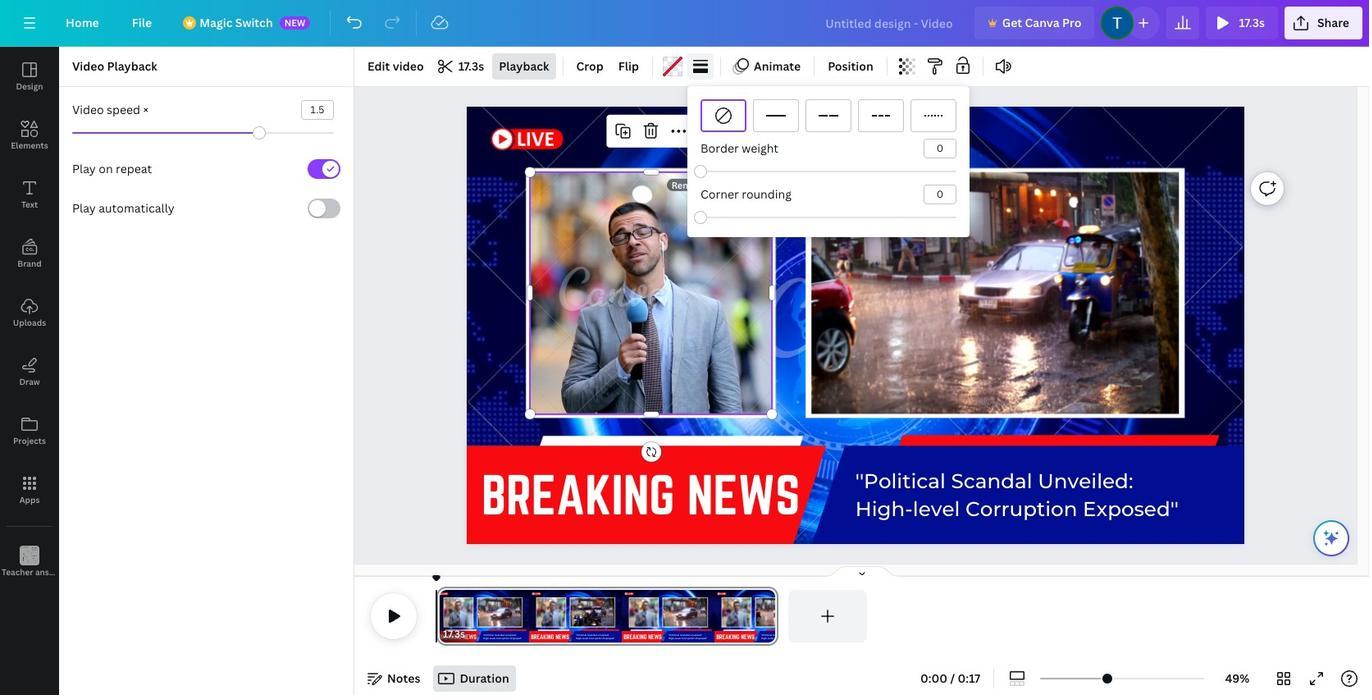 Task type: describe. For each thing, give the bounding box(es) containing it.
corruption
[[966, 497, 1078, 521]]

trimming, start edge slider
[[437, 590, 451, 643]]

flip
[[619, 58, 639, 74]]

/
[[951, 670, 955, 686]]

Page title text field
[[472, 626, 479, 643]]

share
[[1318, 15, 1350, 30]]

position
[[828, 58, 874, 74]]

playback button
[[492, 53, 556, 80]]

Solid button
[[753, 99, 799, 132]]

breaking
[[482, 465, 675, 524]]

Short dashes button
[[858, 99, 904, 132]]

video for video playback
[[72, 58, 104, 74]]

draw button
[[0, 342, 59, 401]]

edit video button
[[361, 53, 431, 80]]

crop button
[[570, 53, 610, 80]]

video
[[393, 58, 424, 74]]

animate button
[[728, 53, 808, 80]]

unveiled:
[[1038, 469, 1134, 493]]

video playback
[[72, 58, 157, 74]]

breaking news
[[482, 465, 801, 524]]

keys
[[66, 566, 83, 578]]

uploads button
[[0, 283, 59, 342]]

duration button
[[434, 665, 516, 692]]

video for video speed ×
[[72, 102, 104, 117]]

design button
[[0, 47, 59, 106]]

0:00
[[921, 670, 948, 686]]

video speed ×
[[72, 102, 149, 117]]

''political scandal unveiled: high-level corruption exposed''
[[856, 469, 1179, 521]]

rounding
[[742, 186, 792, 202]]

get canva pro button
[[975, 7, 1095, 39]]

home link
[[53, 7, 112, 39]]

automatically
[[99, 200, 175, 216]]

0 vertical spatial 17.3s button
[[1207, 7, 1278, 39]]

1 vertical spatial 17.3s
[[458, 58, 484, 74]]

No border button
[[701, 99, 747, 132]]

play on repeat
[[72, 161, 152, 176]]

position button
[[822, 53, 880, 80]]

2 vertical spatial 17.3s button
[[443, 626, 465, 643]]

corner rounding
[[701, 186, 792, 202]]

canva assistant image
[[1322, 528, 1342, 548]]

design
[[16, 80, 43, 92]]

draw
[[19, 376, 40, 387]]

watermarks
[[709, 179, 761, 191]]

animate
[[754, 58, 801, 74]]

2 vertical spatial 17.3s
[[443, 627, 465, 641]]

hide pages image
[[823, 565, 901, 579]]

elements button
[[0, 106, 59, 165]]

teacher answer keys
[[2, 566, 83, 578]]

canva
[[1025, 15, 1060, 30]]

teacher
[[2, 566, 33, 578]]

edit
[[368, 58, 390, 74]]

text
[[21, 199, 38, 210]]

switch
[[235, 15, 273, 30]]

get
[[1003, 15, 1023, 30]]

magic switch
[[200, 15, 273, 30]]

Corner rounding text field
[[925, 185, 956, 204]]

level
[[913, 497, 961, 521]]

play automatically
[[72, 200, 175, 216]]



Task type: locate. For each thing, give the bounding box(es) containing it.
17.3s left the page title text field
[[443, 627, 465, 641]]

corner
[[701, 186, 739, 202]]

apps button
[[0, 460, 59, 519]]

1 vertical spatial video
[[72, 102, 104, 117]]

duration
[[460, 670, 509, 686]]

speed
[[107, 102, 140, 117]]

exposed''
[[1083, 497, 1179, 521]]

play down play on repeat
[[72, 200, 96, 216]]

17.3s
[[1239, 15, 1265, 30], [458, 58, 484, 74], [443, 627, 465, 641]]

home
[[66, 15, 99, 30]]

answer
[[35, 566, 64, 578]]

crop
[[576, 58, 604, 74]]

17.3s left "playback" popup button
[[458, 58, 484, 74]]

weight
[[742, 140, 779, 156]]

notes button
[[361, 665, 427, 692]]

notes
[[387, 670, 421, 686]]

17.3s button right video
[[432, 53, 491, 80]]

playback down file dropdown button
[[107, 58, 157, 74]]

news
[[688, 465, 801, 524]]

get canva pro
[[1003, 15, 1082, 30]]

projects
[[13, 435, 46, 446]]

play
[[72, 161, 96, 176], [72, 200, 96, 216]]

17.3s button left share dropdown button
[[1207, 7, 1278, 39]]

repeat
[[116, 161, 152, 176]]

2 video from the top
[[72, 102, 104, 117]]

remove watermarks
[[672, 179, 761, 191]]

file
[[132, 15, 152, 30]]

0 vertical spatial 17.3s
[[1239, 15, 1265, 30]]

1 vertical spatial play
[[72, 200, 96, 216]]

flip button
[[612, 53, 646, 80]]

1 vertical spatial 17.3s button
[[432, 53, 491, 80]]

0 vertical spatial video
[[72, 58, 104, 74]]

projects button
[[0, 401, 59, 460]]

49%
[[1226, 670, 1250, 686]]

magic
[[200, 15, 233, 30]]

17.3s inside main menu bar
[[1239, 15, 1265, 30]]

Dots button
[[911, 99, 957, 132]]

Long dashes button
[[806, 99, 852, 132]]

playback left crop in the top left of the page
[[499, 58, 549, 74]]

remove watermarks button
[[667, 179, 766, 191]]

brand button
[[0, 224, 59, 283]]

×
[[143, 102, 149, 117]]

1 playback from the left
[[107, 58, 157, 74]]

no color image
[[663, 57, 683, 76]]

2 play from the top
[[72, 200, 96, 216]]

0 horizontal spatial playback
[[107, 58, 157, 74]]

0:00 / 0:17
[[921, 670, 981, 686]]

1 horizontal spatial playback
[[499, 58, 549, 74]]

side panel tab list
[[0, 47, 83, 592]]

scandal
[[952, 469, 1033, 493]]

high-
[[856, 497, 913, 521]]

0 vertical spatial play
[[72, 161, 96, 176]]

1 video from the top
[[72, 58, 104, 74]]

trimming, end edge slider
[[764, 590, 779, 643]]

border
[[701, 140, 739, 156]]

main menu bar
[[0, 0, 1370, 47]]

video down home link on the top left of page
[[72, 58, 104, 74]]

2 playback from the left
[[499, 58, 549, 74]]

pro
[[1063, 15, 1082, 30]]

share button
[[1285, 7, 1363, 39]]

play left 'on'
[[72, 161, 96, 176]]

Video speed × text field
[[302, 101, 333, 119]]

17.3s button left the page title text field
[[443, 626, 465, 643]]

''political
[[856, 469, 946, 493]]

brand
[[17, 258, 42, 269]]

17.3s left share dropdown button
[[1239, 15, 1265, 30]]

playback inside popup button
[[499, 58, 549, 74]]

file button
[[119, 7, 165, 39]]

1 play from the top
[[72, 161, 96, 176]]

new
[[284, 16, 305, 29]]

uploads
[[13, 317, 46, 328]]

0:17
[[958, 670, 981, 686]]

playback
[[107, 58, 157, 74], [499, 58, 549, 74]]

video
[[72, 58, 104, 74], [72, 102, 104, 117]]

49% button
[[1211, 665, 1265, 692]]

video left speed
[[72, 102, 104, 117]]

border weight
[[701, 140, 779, 156]]

17.3s button
[[1207, 7, 1278, 39], [432, 53, 491, 80], [443, 626, 465, 643]]

edit video
[[368, 58, 424, 74]]

on
[[99, 161, 113, 176]]

text button
[[0, 165, 59, 224]]

video playback element
[[59, 87, 368, 238]]

Border weight text field
[[925, 139, 956, 158]]

play for play automatically
[[72, 200, 96, 216]]

elements
[[11, 139, 48, 151]]

apps
[[19, 494, 40, 505]]

play for play on repeat
[[72, 161, 96, 176]]

remove
[[672, 179, 707, 191]]

;
[[28, 568, 31, 579]]

Design title text field
[[813, 7, 968, 39]]



Task type: vqa. For each thing, say whether or not it's contained in the screenshot.
bottom the 17.3s
yes



